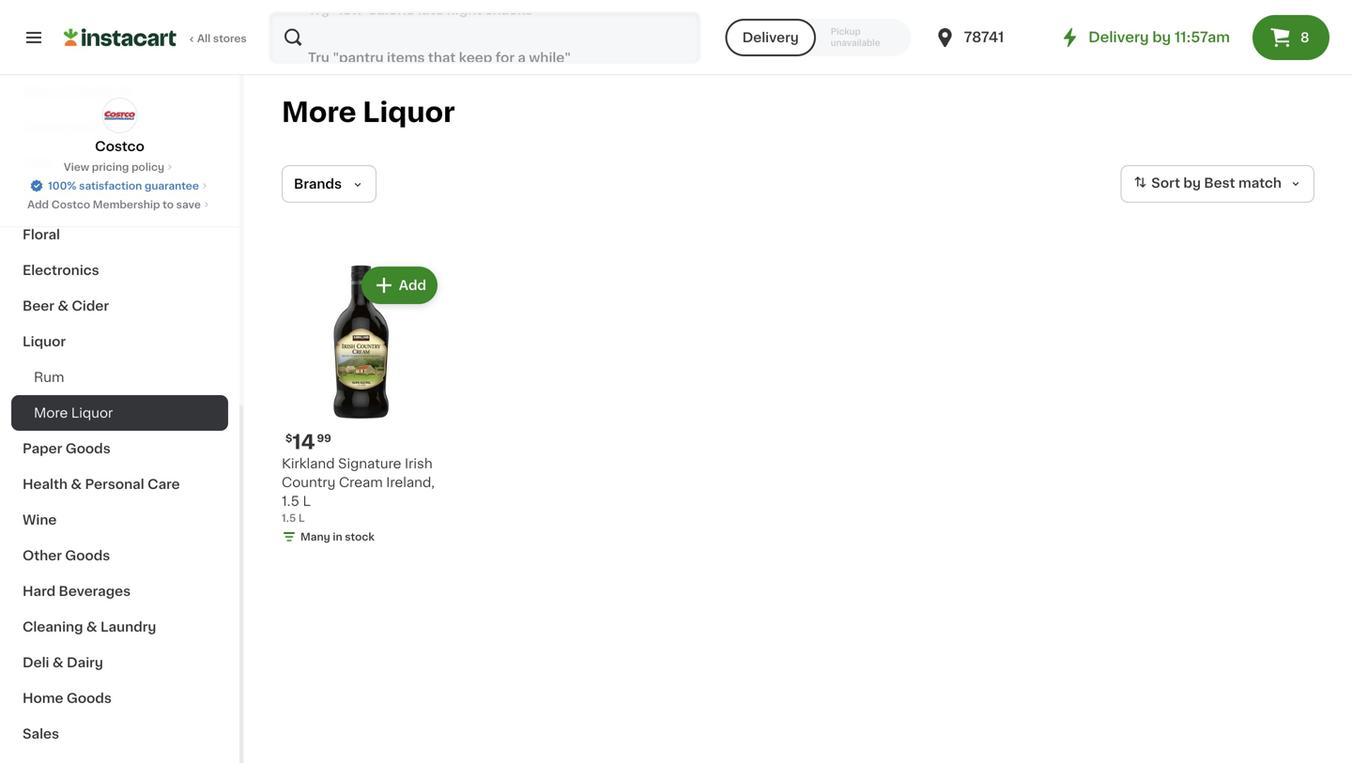 Task type: describe. For each thing, give the bounding box(es) containing it.
hard beverages link
[[11, 574, 228, 610]]

meat & seafood
[[23, 86, 132, 99]]

& for snacks
[[75, 121, 86, 134]]

by for delivery
[[1153, 31, 1172, 44]]

match
[[1239, 177, 1283, 190]]

product group
[[282, 263, 442, 549]]

snacks & candy link
[[11, 110, 228, 146]]

goods for home goods
[[67, 692, 112, 706]]

save
[[176, 200, 201, 210]]

many
[[301, 532, 330, 543]]

deli & dairy link
[[11, 645, 228, 681]]

wine
[[23, 514, 57, 527]]

delivery for delivery by 11:57am
[[1089, 31, 1150, 44]]

pets link
[[11, 146, 228, 181]]

& for meat
[[61, 86, 72, 99]]

laundry
[[101, 621, 156, 634]]

goods for other goods
[[65, 550, 110, 563]]

delivery button
[[726, 19, 816, 56]]

sort
[[1152, 177, 1181, 190]]

floral
[[23, 228, 60, 241]]

electronics
[[23, 264, 99, 277]]

cleaning & laundry link
[[11, 610, 228, 645]]

cream
[[339, 476, 383, 490]]

hard
[[23, 585, 56, 599]]

pricing
[[92, 162, 129, 172]]

beer & cider
[[23, 300, 109, 313]]

100%
[[48, 181, 77, 191]]

dairy
[[67, 657, 103, 670]]

other goods
[[23, 550, 110, 563]]

1 vertical spatial more
[[34, 407, 68, 420]]

paper goods
[[23, 443, 111, 456]]

paper
[[23, 443, 62, 456]]

signature
[[338, 458, 402, 471]]

instacart logo image
[[64, 26, 177, 49]]

hard beverages
[[23, 585, 131, 599]]

delivery by 11:57am
[[1089, 31, 1231, 44]]

Best match Sort by field
[[1121, 165, 1315, 203]]

Search field
[[271, 13, 700, 62]]

1 vertical spatial l
[[299, 513, 305, 524]]

home
[[23, 692, 63, 706]]

candy
[[89, 121, 134, 134]]

goods for paper goods
[[65, 443, 111, 456]]

0 vertical spatial liquor
[[363, 99, 455, 126]]

8 button
[[1253, 15, 1330, 60]]

care
[[148, 478, 180, 491]]

78741
[[965, 31, 1005, 44]]

& for deli
[[53, 657, 63, 670]]

home goods
[[23, 692, 112, 706]]

stores
[[213, 33, 247, 44]]

all stores link
[[64, 11, 248, 64]]

view pricing policy link
[[64, 160, 176, 175]]

meat & seafood link
[[11, 74, 228, 110]]

ireland,
[[386, 476, 435, 490]]

brands
[[294, 178, 342, 191]]

personal
[[85, 478, 144, 491]]

11:57am
[[1175, 31, 1231, 44]]

beer & cider link
[[11, 288, 228, 324]]

sales link
[[11, 717, 228, 753]]

brands button
[[282, 165, 377, 203]]

view pricing policy
[[64, 162, 165, 172]]

& for beer
[[58, 300, 69, 313]]

1 1.5 from the top
[[282, 495, 300, 508]]

78741 button
[[934, 11, 1047, 64]]

delivery for delivery
[[743, 31, 799, 44]]

membership
[[93, 200, 160, 210]]

beer
[[23, 300, 54, 313]]

deli & dairy
[[23, 657, 103, 670]]

cleaning
[[23, 621, 83, 634]]

pets
[[23, 157, 53, 170]]



Task type: locate. For each thing, give the bounding box(es) containing it.
2 vertical spatial liquor
[[71, 407, 113, 420]]

0 horizontal spatial liquor
[[23, 335, 66, 349]]

goods up the beverages
[[65, 550, 110, 563]]

liquor
[[363, 99, 455, 126], [23, 335, 66, 349], [71, 407, 113, 420]]

liquor link
[[11, 324, 228, 360]]

0 vertical spatial more
[[282, 99, 357, 126]]

costco link
[[95, 98, 145, 156]]

& for health
[[71, 478, 82, 491]]

irish
[[405, 458, 433, 471]]

more down rum
[[34, 407, 68, 420]]

delivery inside button
[[743, 31, 799, 44]]

100% satisfaction guarantee
[[48, 181, 199, 191]]

add for add
[[399, 279, 427, 292]]

meat
[[23, 86, 57, 99]]

0 vertical spatial more liquor
[[282, 99, 455, 126]]

policy
[[132, 162, 165, 172]]

costco
[[95, 140, 145, 153], [51, 200, 90, 210]]

health & personal care
[[23, 478, 180, 491]]

rum
[[34, 371, 64, 384]]

0 horizontal spatial more
[[34, 407, 68, 420]]

by for sort
[[1184, 177, 1202, 190]]

& right 'meat'
[[61, 86, 72, 99]]

other goods link
[[11, 538, 228, 574]]

0 horizontal spatial add
[[27, 200, 49, 210]]

1 vertical spatial add
[[399, 279, 427, 292]]

sort by
[[1152, 177, 1202, 190]]

2 1.5 from the top
[[282, 513, 296, 524]]

& right deli
[[53, 657, 63, 670]]

many in stock
[[301, 532, 375, 543]]

floral link
[[11, 217, 228, 253]]

kirkland
[[282, 458, 335, 471]]

costco down 100% in the left of the page
[[51, 200, 90, 210]]

more liquor up paper goods at the bottom left of the page
[[34, 407, 113, 420]]

1 vertical spatial by
[[1184, 177, 1202, 190]]

costco down candy
[[95, 140, 145, 153]]

add costco membership to save
[[27, 200, 201, 210]]

&
[[61, 86, 72, 99], [75, 121, 86, 134], [58, 300, 69, 313], [71, 478, 82, 491], [86, 621, 97, 634], [53, 657, 63, 670]]

l down country
[[303, 495, 311, 508]]

beverages
[[59, 585, 131, 599]]

by
[[1153, 31, 1172, 44], [1184, 177, 1202, 190]]

satisfaction
[[79, 181, 142, 191]]

more liquor up the brands dropdown button
[[282, 99, 455, 126]]

stock
[[345, 532, 375, 543]]

service type group
[[726, 19, 912, 56]]

more
[[282, 99, 357, 126], [34, 407, 68, 420]]

1 horizontal spatial costco
[[95, 140, 145, 153]]

by inside field
[[1184, 177, 1202, 190]]

add
[[27, 200, 49, 210], [399, 279, 427, 292]]

0 horizontal spatial costco
[[51, 200, 90, 210]]

2 vertical spatial goods
[[67, 692, 112, 706]]

baby link
[[11, 181, 228, 217]]

1 horizontal spatial more liquor
[[282, 99, 455, 126]]

& for cleaning
[[86, 621, 97, 634]]

other
[[23, 550, 62, 563]]

0 vertical spatial add
[[27, 200, 49, 210]]

0 vertical spatial 1.5
[[282, 495, 300, 508]]

seafood
[[75, 86, 132, 99]]

home goods link
[[11, 681, 228, 717]]

l
[[303, 495, 311, 508], [299, 513, 305, 524]]

all stores
[[197, 33, 247, 44]]

1 vertical spatial 1.5
[[282, 513, 296, 524]]

0 vertical spatial costco
[[95, 140, 145, 153]]

1 horizontal spatial by
[[1184, 177, 1202, 190]]

1 horizontal spatial liquor
[[71, 407, 113, 420]]

goods down dairy
[[67, 692, 112, 706]]

by right sort
[[1184, 177, 1202, 190]]

snacks
[[23, 121, 72, 134]]

0 vertical spatial goods
[[65, 443, 111, 456]]

best match
[[1205, 177, 1283, 190]]

14
[[293, 433, 315, 452]]

1 horizontal spatial delivery
[[1089, 31, 1150, 44]]

guarantee
[[145, 181, 199, 191]]

wine link
[[11, 503, 228, 538]]

kirkland signature irish country cream ireland, 1.5 l 1.5 l
[[282, 458, 435, 524]]

snacks & candy
[[23, 121, 134, 134]]

deli
[[23, 657, 49, 670]]

$ 14 99
[[286, 433, 332, 452]]

add for add costco membership to save
[[27, 200, 49, 210]]

& down the beverages
[[86, 621, 97, 634]]

& right 'beer'
[[58, 300, 69, 313]]

1 vertical spatial goods
[[65, 550, 110, 563]]

baby
[[23, 193, 58, 206]]

health & personal care link
[[11, 467, 228, 503]]

goods
[[65, 443, 111, 456], [65, 550, 110, 563], [67, 692, 112, 706]]

2 horizontal spatial liquor
[[363, 99, 455, 126]]

by left 11:57am
[[1153, 31, 1172, 44]]

0 vertical spatial l
[[303, 495, 311, 508]]

0 horizontal spatial delivery
[[743, 31, 799, 44]]

0 vertical spatial by
[[1153, 31, 1172, 44]]

all
[[197, 33, 211, 44]]

electronics link
[[11, 253, 228, 288]]

cleaning & laundry
[[23, 621, 156, 634]]

delivery by 11:57am link
[[1059, 26, 1231, 49]]

more up the brands at left top
[[282, 99, 357, 126]]

8
[[1301, 31, 1310, 44]]

l up many
[[299, 513, 305, 524]]

99
[[317, 434, 332, 444]]

& left candy
[[75, 121, 86, 134]]

country
[[282, 476, 336, 490]]

in
[[333, 532, 343, 543]]

costco logo image
[[102, 98, 138, 133]]

0 horizontal spatial more liquor
[[34, 407, 113, 420]]

paper goods link
[[11, 431, 228, 467]]

cider
[[72, 300, 109, 313]]

add button
[[363, 269, 436, 303]]

health
[[23, 478, 68, 491]]

add costco membership to save link
[[27, 197, 212, 212]]

100% satisfaction guarantee button
[[29, 175, 210, 194]]

& right health
[[71, 478, 82, 491]]

1 horizontal spatial more
[[282, 99, 357, 126]]

1 vertical spatial more liquor
[[34, 407, 113, 420]]

1 vertical spatial liquor
[[23, 335, 66, 349]]

$
[[286, 434, 293, 444]]

goods up health & personal care
[[65, 443, 111, 456]]

1.5
[[282, 495, 300, 508], [282, 513, 296, 524]]

sales
[[23, 728, 59, 741]]

0 horizontal spatial by
[[1153, 31, 1172, 44]]

rum link
[[11, 360, 228, 396]]

1 horizontal spatial add
[[399, 279, 427, 292]]

view
[[64, 162, 89, 172]]

1 vertical spatial costco
[[51, 200, 90, 210]]

to
[[163, 200, 174, 210]]

add inside button
[[399, 279, 427, 292]]

best
[[1205, 177, 1236, 190]]

None search field
[[269, 11, 702, 64]]



Task type: vqa. For each thing, say whether or not it's contained in the screenshot.
deli & dairy link
yes



